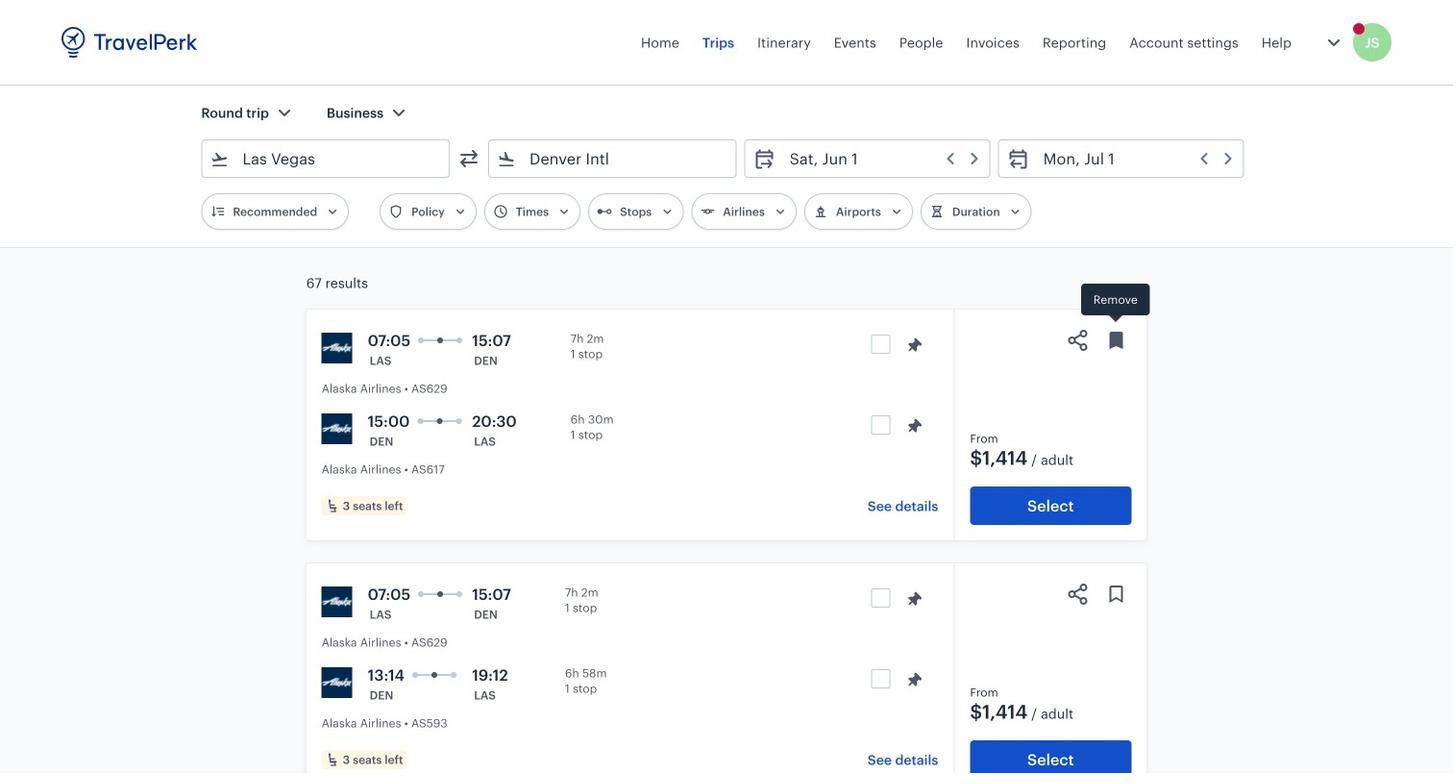 Task type: locate. For each thing, give the bounding box(es) containing it.
alaska airlines image
[[322, 333, 353, 363], [322, 587, 353, 617]]

To search field
[[516, 143, 711, 174]]

tooltip
[[1082, 284, 1151, 325]]

1 vertical spatial alaska airlines image
[[322, 587, 353, 617]]

1 vertical spatial alaska airlines image
[[322, 667, 353, 698]]

1 alaska airlines image from the top
[[322, 413, 353, 444]]

alaska airlines image
[[322, 413, 353, 444], [322, 667, 353, 698]]

2 alaska airlines image from the top
[[322, 667, 353, 698]]

0 vertical spatial alaska airlines image
[[322, 333, 353, 363]]

0 vertical spatial alaska airlines image
[[322, 413, 353, 444]]

Depart field
[[777, 143, 982, 174]]

2 alaska airlines image from the top
[[322, 587, 353, 617]]



Task type: vqa. For each thing, say whether or not it's contained in the screenshot.
depart Text Box
no



Task type: describe. For each thing, give the bounding box(es) containing it.
alaska airlines image for first alaska airlines icon from the top
[[322, 413, 353, 444]]

From search field
[[229, 143, 424, 174]]

Return field
[[1030, 143, 1236, 174]]

alaska airlines image for second alaska airlines icon
[[322, 667, 353, 698]]

1 alaska airlines image from the top
[[322, 333, 353, 363]]



